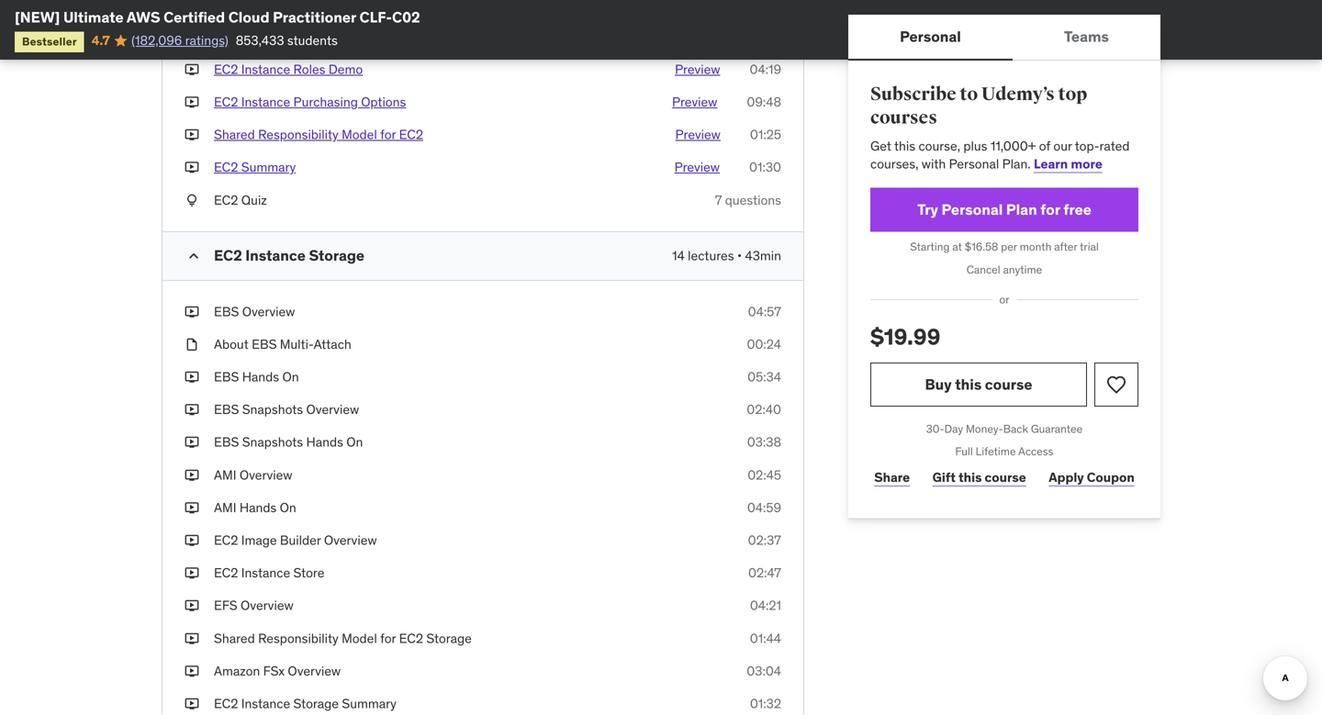 Task type: locate. For each thing, give the bounding box(es) containing it.
on up ebs snapshots overview
[[282, 369, 299, 385]]

hands down ebs snapshots overview
[[306, 434, 343, 451]]

ami down ami overview at the bottom left of page
[[214, 499, 236, 516]]

0 vertical spatial model
[[342, 126, 377, 143]]

ec2
[[214, 28, 238, 45], [214, 61, 238, 77], [214, 94, 238, 110], [399, 126, 423, 143], [214, 159, 238, 176], [214, 192, 238, 208], [214, 246, 242, 265], [214, 532, 238, 549], [214, 565, 238, 581], [399, 630, 423, 647], [214, 695, 238, 712]]

ec2 inside ec2 instance connect button
[[214, 28, 238, 45]]

1 course from the top
[[985, 375, 1032, 394]]

ec2 instance storage summary
[[214, 695, 397, 712]]

this right buy
[[955, 375, 982, 394]]

storage for ec2 instance storage
[[309, 246, 365, 265]]

ec2 for ec2 instance roles demo
[[214, 61, 238, 77]]

1 vertical spatial for
[[1040, 200, 1060, 219]]

2 vertical spatial hands
[[239, 499, 277, 516]]

7 xsmall image from the top
[[185, 368, 199, 386]]

lifetime
[[976, 445, 1016, 459]]

0 vertical spatial course
[[985, 375, 1032, 394]]

students
[[287, 32, 338, 49]]

preview for 04:19
[[675, 61, 720, 77]]

personal inside button
[[900, 27, 961, 46]]

7
[[715, 192, 722, 208]]

ec2 instance roles demo button
[[214, 60, 363, 78]]

instance
[[241, 28, 290, 45], [241, 61, 290, 77], [241, 94, 290, 110], [245, 246, 306, 265], [241, 565, 290, 581], [241, 695, 290, 712]]

for for shared responsibility model for ec2 storage
[[380, 630, 396, 647]]

snapshots up the ebs snapshots hands on
[[242, 401, 303, 418]]

cancel
[[967, 262, 1000, 277]]

ebs up ami overview at the bottom left of page
[[214, 434, 239, 451]]

preview up 7 at the right top
[[674, 159, 720, 176]]

instance down image
[[241, 565, 290, 581]]

ebs up about
[[214, 303, 239, 320]]

ebs overview
[[214, 303, 295, 320]]

on down ebs snapshots overview
[[346, 434, 363, 451]]

snapshots for overview
[[242, 401, 303, 418]]

0 horizontal spatial summary
[[241, 159, 296, 176]]

model down options
[[342, 126, 377, 143]]

for for try personal plan for free
[[1040, 200, 1060, 219]]

instance down cloud
[[241, 28, 290, 45]]

14 lectures • 43min
[[672, 247, 781, 264]]

ec2 instance purchasing options button
[[214, 93, 406, 111]]

course down lifetime
[[985, 469, 1026, 486]]

course up 'back'
[[985, 375, 1032, 394]]

bestseller
[[22, 34, 77, 49]]

2 vertical spatial storage
[[293, 695, 339, 712]]

ec2 instance store
[[214, 565, 325, 581]]

2 responsibility from the top
[[258, 630, 339, 647]]

fsx
[[263, 663, 285, 679]]

overview
[[242, 303, 295, 320], [306, 401, 359, 418], [239, 467, 292, 483], [324, 532, 377, 549], [241, 597, 294, 614], [288, 663, 341, 679]]

6 xsmall image from the top
[[185, 499, 199, 517]]

to
[[960, 83, 978, 106]]

overview up 'ami hands on' on the bottom
[[239, 467, 292, 483]]

shared up ec2 summary
[[214, 126, 255, 143]]

teams
[[1064, 27, 1109, 46]]

0 vertical spatial ami
[[214, 467, 236, 483]]

summary down shared responsibility model for ec2 storage
[[342, 695, 397, 712]]

model inside button
[[342, 126, 377, 143]]

ec2 inside ec2 instance roles demo button
[[214, 61, 238, 77]]

instance for ec2 instance storage summary
[[241, 695, 290, 712]]

month
[[1020, 240, 1052, 254]]

course for gift this course
[[985, 469, 1026, 486]]

ec2 inside ec2 instance purchasing options "button"
[[214, 94, 238, 110]]

instance down quiz
[[245, 246, 306, 265]]

buy
[[925, 375, 952, 394]]

instance down fsx
[[241, 695, 290, 712]]

9 xsmall image from the top
[[185, 597, 199, 615]]

0 vertical spatial this
[[894, 138, 915, 154]]

0 vertical spatial storage
[[309, 246, 365, 265]]

preview left 01:25 on the top of the page
[[675, 126, 721, 143]]

ec2 instance connect
[[214, 28, 342, 45]]

quiz
[[241, 192, 267, 208]]

2 shared from the top
[[214, 630, 255, 647]]

tab list
[[848, 15, 1161, 61]]

attach
[[314, 336, 351, 353]]

2 ami from the top
[[214, 499, 236, 516]]

on up ec2 image builder overview
[[280, 499, 296, 516]]

snapshots down ebs snapshots overview
[[242, 434, 303, 451]]

personal up 'subscribe'
[[900, 27, 961, 46]]

small image
[[185, 247, 203, 265]]

responsibility down ec2 instance purchasing options "button"
[[258, 126, 339, 143]]

1 ami from the top
[[214, 467, 236, 483]]

shared inside shared responsibility model for ec2 button
[[214, 126, 255, 143]]

1 vertical spatial course
[[985, 469, 1026, 486]]

subscribe to udemy's top courses
[[870, 83, 1087, 129]]

03:04
[[747, 663, 781, 679]]

builder
[[280, 532, 321, 549]]

preview left 04:19
[[675, 61, 720, 77]]

1 snapshots from the top
[[242, 401, 303, 418]]

xsmall image for ec2 instance store
[[185, 564, 199, 582]]

preview for 01:30
[[674, 159, 720, 176]]

0 vertical spatial snapshots
[[242, 401, 303, 418]]

1 shared from the top
[[214, 126, 255, 143]]

personal up the $16.58
[[942, 200, 1003, 219]]

00:24
[[747, 336, 781, 353]]

demo
[[329, 61, 363, 77]]

1 model from the top
[[342, 126, 377, 143]]

5 xsmall image from the top
[[185, 191, 199, 209]]

(182,096 ratings)
[[131, 32, 228, 49]]

1 horizontal spatial summary
[[342, 695, 397, 712]]

for inside "link"
[[1040, 200, 1060, 219]]

01:44
[[750, 630, 781, 647]]

shared responsibility model for ec2
[[214, 126, 423, 143]]

[new] ultimate aws certified cloud practitioner clf-c02
[[15, 8, 420, 27]]

courses
[[870, 107, 937, 129]]

model up the "ec2 instance storage summary" on the left
[[342, 630, 377, 647]]

instance inside "button"
[[241, 94, 290, 110]]

trial
[[1080, 240, 1099, 254]]

personal down plus
[[949, 156, 999, 172]]

ami for ami overview
[[214, 467, 236, 483]]

ebs down the ebs hands on
[[214, 401, 239, 418]]

4 xsmall image from the top
[[185, 159, 199, 177]]

xsmall image for ami overview
[[185, 466, 199, 484]]

ami overview
[[214, 467, 292, 483]]

03:38
[[747, 434, 781, 451]]

5 xsmall image from the top
[[185, 466, 199, 484]]

0 vertical spatial shared
[[214, 126, 255, 143]]

amazon
[[214, 663, 260, 679]]

share
[[874, 469, 910, 486]]

2 vertical spatial for
[[380, 630, 396, 647]]

for inside button
[[380, 126, 396, 143]]

preview
[[675, 61, 720, 77], [672, 94, 717, 110], [675, 126, 721, 143], [674, 159, 720, 176]]

preview left "09:48"
[[672, 94, 717, 110]]

responsibility up amazon fsx overview
[[258, 630, 339, 647]]

2 model from the top
[[342, 630, 377, 647]]

1 responsibility from the top
[[258, 126, 339, 143]]

personal
[[900, 27, 961, 46], [949, 156, 999, 172], [942, 200, 1003, 219]]

gift
[[933, 469, 956, 486]]

starting at $16.58 per month after trial cancel anytime
[[910, 240, 1099, 277]]

1 vertical spatial model
[[342, 630, 377, 647]]

2 vertical spatial personal
[[942, 200, 1003, 219]]

model for shared responsibility model for ec2
[[342, 126, 377, 143]]

ec2 for ec2 summary
[[214, 159, 238, 176]]

ebs left multi-
[[252, 336, 277, 353]]

ebs for ebs snapshots hands on
[[214, 434, 239, 451]]

cloud
[[228, 8, 270, 27]]

1 vertical spatial hands
[[306, 434, 343, 451]]

xsmall image for about ebs multi-attach
[[185, 336, 199, 354]]

0 vertical spatial responsibility
[[258, 126, 339, 143]]

01:25
[[750, 126, 781, 143]]

1 vertical spatial shared
[[214, 630, 255, 647]]

summary up quiz
[[241, 159, 296, 176]]

(182,096
[[131, 32, 182, 49]]

2 vertical spatial on
[[280, 499, 296, 516]]

xsmall image
[[185, 0, 199, 13], [185, 93, 199, 111], [185, 336, 199, 354], [185, 434, 199, 452], [185, 466, 199, 484], [185, 499, 199, 517], [185, 532, 199, 550], [185, 564, 199, 582]]

per
[[1001, 240, 1017, 254]]

ec2 instance connect button
[[214, 28, 342, 46]]

0 vertical spatial for
[[380, 126, 396, 143]]

this inside button
[[955, 375, 982, 394]]

instance down ec2 instance roles demo button
[[241, 94, 290, 110]]

instance down 853,433
[[241, 61, 290, 77]]

1 vertical spatial snapshots
[[242, 434, 303, 451]]

tab list containing personal
[[848, 15, 1161, 61]]

for
[[380, 126, 396, 143], [1040, 200, 1060, 219], [380, 630, 396, 647]]

0 vertical spatial personal
[[900, 27, 961, 46]]

instance for ec2 instance storage
[[245, 246, 306, 265]]

summary inside button
[[241, 159, 296, 176]]

or
[[999, 292, 1010, 307]]

buy this course button
[[870, 363, 1087, 407]]

2 xsmall image from the top
[[185, 93, 199, 111]]

2 vertical spatial this
[[959, 469, 982, 486]]

1 vertical spatial summary
[[342, 695, 397, 712]]

c02
[[392, 8, 420, 27]]

04:19
[[750, 61, 781, 77]]

instance for ec2 instance connect
[[241, 28, 290, 45]]

ec2 for ec2 instance store
[[214, 565, 238, 581]]

ec2 instance purchasing options
[[214, 94, 406, 110]]

1 vertical spatial personal
[[949, 156, 999, 172]]

this right gift
[[959, 469, 982, 486]]

02:37
[[748, 532, 781, 549]]

$16.58
[[965, 240, 998, 254]]

1 vertical spatial ami
[[214, 499, 236, 516]]

store
[[293, 565, 325, 581]]

hands for ami hands on
[[239, 499, 277, 516]]

ec2 inside ec2 summary button
[[214, 159, 238, 176]]

3 xsmall image from the top
[[185, 336, 199, 354]]

responsibility inside button
[[258, 126, 339, 143]]

xsmall image
[[185, 28, 199, 46], [185, 60, 199, 78], [185, 126, 199, 144], [185, 159, 199, 177], [185, 191, 199, 209], [185, 303, 199, 321], [185, 368, 199, 386], [185, 401, 199, 419], [185, 597, 199, 615], [185, 630, 199, 648], [185, 662, 199, 680], [185, 695, 199, 713]]

ami up 'ami hands on' on the bottom
[[214, 467, 236, 483]]

apply coupon
[[1049, 469, 1135, 486]]

8 xsmall image from the top
[[185, 564, 199, 582]]

preview for 09:48
[[672, 94, 717, 110]]

1 vertical spatial responsibility
[[258, 630, 339, 647]]

hands
[[242, 369, 279, 385], [306, 434, 343, 451], [239, 499, 277, 516]]

snapshots
[[242, 401, 303, 418], [242, 434, 303, 451]]

model for shared responsibility model for ec2 storage
[[342, 630, 377, 647]]

01:30
[[749, 159, 781, 176]]

0 vertical spatial summary
[[241, 159, 296, 176]]

shared up amazon
[[214, 630, 255, 647]]

coupon
[[1087, 469, 1135, 486]]

ebs down about
[[214, 369, 239, 385]]

0 vertical spatial on
[[282, 369, 299, 385]]

ami
[[214, 467, 236, 483], [214, 499, 236, 516]]

this for get
[[894, 138, 915, 154]]

ebs for ebs snapshots overview
[[214, 401, 239, 418]]

4 xsmall image from the top
[[185, 434, 199, 452]]

1 vertical spatial storage
[[426, 630, 472, 647]]

hands up image
[[239, 499, 277, 516]]

for for shared responsibility model for ec2
[[380, 126, 396, 143]]

ebs
[[214, 303, 239, 320], [252, 336, 277, 353], [214, 369, 239, 385], [214, 401, 239, 418], [214, 434, 239, 451]]

7 xsmall image from the top
[[185, 532, 199, 550]]

storage
[[309, 246, 365, 265], [426, 630, 472, 647], [293, 695, 339, 712]]

course inside button
[[985, 375, 1032, 394]]

1 vertical spatial on
[[346, 434, 363, 451]]

1 vertical spatial this
[[955, 375, 982, 394]]

ec2 for ec2 instance storage summary
[[214, 695, 238, 712]]

this inside get this course, plus 11,000+ of our top-rated courses, with personal plan.
[[894, 138, 915, 154]]

hands down about ebs multi-attach
[[242, 369, 279, 385]]

overview up about ebs multi-attach
[[242, 303, 295, 320]]

2 course from the top
[[985, 469, 1026, 486]]

ec2 instance roles demo
[[214, 61, 363, 77]]

7 questions
[[715, 192, 781, 208]]

0 vertical spatial hands
[[242, 369, 279, 385]]

2 snapshots from the top
[[242, 434, 303, 451]]

this up courses,
[[894, 138, 915, 154]]



Task type: vqa. For each thing, say whether or not it's contained in the screenshot.
category
no



Task type: describe. For each thing, give the bounding box(es) containing it.
853,433
[[236, 32, 284, 49]]

starting
[[910, 240, 950, 254]]

course,
[[919, 138, 960, 154]]

ec2 summary button
[[214, 159, 296, 177]]

clf-
[[359, 8, 392, 27]]

ec2 for ec2 instance connect
[[214, 28, 238, 45]]

this for buy
[[955, 375, 982, 394]]

853,433 students
[[236, 32, 338, 49]]

10 xsmall image from the top
[[185, 630, 199, 648]]

snapshots for hands
[[242, 434, 303, 451]]

about
[[214, 336, 249, 353]]

storage for ec2 instance storage summary
[[293, 695, 339, 712]]

ebs hands on
[[214, 369, 299, 385]]

amazon fsx overview
[[214, 663, 341, 679]]

overview up the ebs snapshots hands on
[[306, 401, 359, 418]]

anytime
[[1003, 262, 1042, 277]]

our
[[1053, 138, 1072, 154]]

get this course, plus 11,000+ of our top-rated courses, with personal plan.
[[870, 138, 1130, 172]]

ebs for ebs hands on
[[214, 369, 239, 385]]

practitioner
[[273, 8, 356, 27]]

05:34
[[748, 369, 781, 385]]

responsibility for shared responsibility model for ec2
[[258, 126, 339, 143]]

11 xsmall image from the top
[[185, 662, 199, 680]]

02:47
[[748, 565, 781, 581]]

after
[[1054, 240, 1077, 254]]

ami for ami hands on
[[214, 499, 236, 516]]

ec2 for ec2 instance purchasing options
[[214, 94, 238, 110]]

6 xsmall image from the top
[[185, 303, 199, 321]]

14
[[672, 247, 685, 264]]

rated
[[1100, 138, 1130, 154]]

responsibility for shared responsibility model for ec2 storage
[[258, 630, 339, 647]]

courses,
[[870, 156, 919, 172]]

1 xsmall image from the top
[[185, 28, 199, 46]]

4.7
[[92, 32, 110, 49]]

top
[[1058, 83, 1087, 106]]

ec2 quiz
[[214, 192, 267, 208]]

about ebs multi-attach
[[214, 336, 351, 353]]

1 xsmall image from the top
[[185, 0, 199, 13]]

ebs snapshots hands on
[[214, 434, 363, 451]]

personal inside get this course, plus 11,000+ of our top-rated courses, with personal plan.
[[949, 156, 999, 172]]

ec2 inside shared responsibility model for ec2 button
[[399, 126, 423, 143]]

udemy's
[[981, 83, 1055, 106]]

overview right builder
[[324, 532, 377, 549]]

hands for ebs hands on
[[242, 369, 279, 385]]

xsmall image for ebs snapshots hands on
[[185, 434, 199, 452]]

instance for ec2 instance purchasing options
[[241, 94, 290, 110]]

11,000+
[[991, 138, 1036, 154]]

04:59
[[747, 499, 781, 516]]

more
[[1071, 156, 1103, 172]]

instance for ec2 instance store
[[241, 565, 290, 581]]

on for ami hands on
[[280, 499, 296, 516]]

shared responsibility model for ec2 button
[[214, 126, 423, 144]]

connect
[[293, 28, 342, 45]]

8 xsmall image from the top
[[185, 401, 199, 419]]

guarantee
[[1031, 422, 1083, 436]]

aws
[[127, 8, 160, 27]]

questions
[[725, 192, 781, 208]]

xsmall image for ec2 image builder overview
[[185, 532, 199, 550]]

30-
[[926, 422, 944, 436]]

ec2 image builder overview
[[214, 532, 377, 549]]

learn more link
[[1034, 156, 1103, 172]]

ebs for ebs overview
[[214, 303, 239, 320]]

overview down ec2 instance store
[[241, 597, 294, 614]]

04:57
[[748, 303, 781, 320]]

image
[[241, 532, 277, 549]]

shared for shared responsibility model for ec2 storage
[[214, 630, 255, 647]]

purchasing
[[293, 94, 358, 110]]

ec2 instance storage
[[214, 246, 365, 265]]

apply
[[1049, 469, 1084, 486]]

gift this course
[[933, 469, 1026, 486]]

plus
[[963, 138, 987, 154]]

gift this course link
[[929, 459, 1030, 496]]

shared responsibility model for ec2 storage
[[214, 630, 472, 647]]

09:48
[[747, 94, 781, 110]]

try personal plan for free link
[[870, 188, 1138, 232]]

multi-
[[280, 336, 314, 353]]

shared for shared responsibility model for ec2
[[214, 126, 255, 143]]

2 xsmall image from the top
[[185, 60, 199, 78]]

instance for ec2 instance roles demo
[[241, 61, 290, 77]]

options
[[361, 94, 406, 110]]

share button
[[870, 459, 914, 496]]

on for ebs hands on
[[282, 369, 299, 385]]

ec2 for ec2 quiz
[[214, 192, 238, 208]]

ec2 for ec2 instance storage
[[214, 246, 242, 265]]

xsmall image for ami hands on
[[185, 499, 199, 517]]

teams button
[[1013, 15, 1161, 59]]

free
[[1064, 200, 1092, 219]]

$19.99
[[870, 323, 940, 351]]

full
[[955, 445, 973, 459]]

ami hands on
[[214, 499, 296, 516]]

plan.
[[1002, 156, 1031, 172]]

•
[[737, 247, 742, 264]]

ec2 for ec2 image builder overview
[[214, 532, 238, 549]]

certified
[[164, 8, 225, 27]]

with
[[922, 156, 946, 172]]

get
[[870, 138, 891, 154]]

buy this course
[[925, 375, 1032, 394]]

overview up the "ec2 instance storage summary" on the left
[[288, 663, 341, 679]]

12 xsmall image from the top
[[185, 695, 199, 713]]

30-day money-back guarantee full lifetime access
[[926, 422, 1083, 459]]

this for gift
[[959, 469, 982, 486]]

course for buy this course
[[985, 375, 1032, 394]]

02:40
[[747, 401, 781, 418]]

subscribe
[[870, 83, 956, 106]]

personal button
[[848, 15, 1013, 59]]

3 xsmall image from the top
[[185, 126, 199, 144]]

top-
[[1075, 138, 1100, 154]]

at
[[952, 240, 962, 254]]

personal inside "link"
[[942, 200, 1003, 219]]

wishlist image
[[1105, 374, 1127, 396]]

preview for 01:25
[[675, 126, 721, 143]]

efs
[[214, 597, 237, 614]]

ratings)
[[185, 32, 228, 49]]



